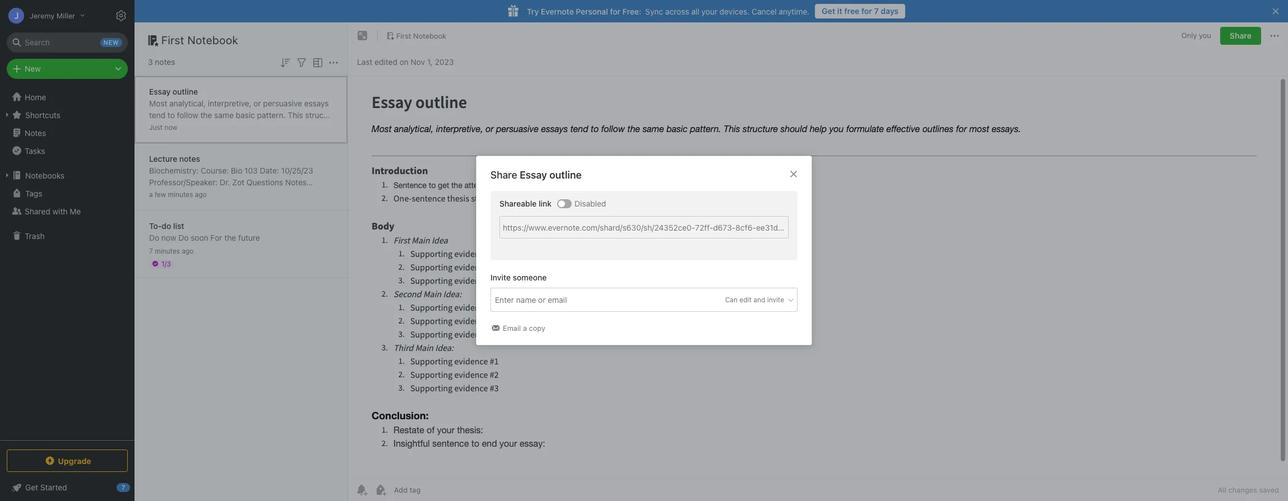 Task type: describe. For each thing, give the bounding box(es) containing it.
someone
[[513, 273, 547, 283]]

1 vertical spatial the
[[225, 233, 236, 243]]

1 horizontal spatial outline
[[550, 169, 582, 181]]

edited
[[375, 57, 398, 66]]

get it free for 7 days
[[822, 6, 899, 16]]

10/25/23
[[281, 166, 313, 175]]

try evernote personal for free: sync across all your devices. cancel anytime.
[[527, 6, 810, 16]]

notes link
[[0, 124, 134, 142]]

shareable link
[[500, 199, 552, 209]]

add tag image
[[374, 484, 388, 497]]

course: bio
[[201, 166, 242, 175]]

soon
[[191, 233, 208, 243]]

you inside note window element
[[1200, 31, 1212, 40]]

only
[[1182, 31, 1198, 40]]

notebook inside note list element
[[188, 34, 239, 47]]

all changes saved
[[1219, 486, 1280, 495]]

free
[[845, 6, 860, 16]]

0 vertical spatial minutes
[[168, 190, 193, 199]]

share for share
[[1230, 31, 1252, 40]]

cancel
[[752, 6, 777, 16]]

across
[[666, 6, 689, 16]]

questions
[[247, 177, 283, 187]]

most
[[161, 134, 179, 143]]

link
[[539, 199, 552, 209]]

invite someone
[[491, 273, 547, 283]]

only you
[[1182, 31, 1212, 40]]

7 inside note list element
[[149, 247, 153, 255]]

can edit and invite
[[726, 296, 785, 304]]

new
[[25, 64, 41, 73]]

2023
[[435, 57, 454, 66]]

lecture notes
[[149, 154, 200, 163]]

just now
[[149, 123, 178, 132]]

invite
[[491, 273, 511, 283]]

it
[[838, 6, 843, 16]]

help
[[192, 122, 208, 132]]

zot
[[232, 177, 245, 187]]

trash
[[25, 231, 45, 241]]

essays
[[304, 98, 329, 108]]

shared link switcher image
[[559, 200, 565, 207]]

free:
[[623, 6, 642, 16]]

all
[[692, 6, 700, 16]]

now for just
[[165, 123, 178, 132]]

now for do
[[161, 233, 176, 243]]

invite
[[768, 296, 785, 304]]

biochemistry:
[[149, 166, 199, 175]]

for for free:
[[610, 6, 621, 16]]

edit
[[740, 296, 752, 304]]

1 vertical spatial ago
[[182, 247, 194, 255]]

email a copy button
[[491, 324, 548, 334]]

notes for 3 notes
[[155, 57, 175, 67]]

and
[[754, 296, 766, 304]]

a inside button
[[523, 324, 527, 333]]

just
[[149, 123, 163, 132]]

pattern.
[[257, 110, 286, 120]]

notebook inside button
[[413, 31, 447, 40]]

for inside most analytical, interpretive, or persuasive essays tend to follow the same basic pattern. this struc ture should help you formulate effective outlines for most ...
[[149, 134, 159, 143]]

professor/speaker:
[[149, 177, 218, 187]]

saved
[[1260, 486, 1280, 495]]

follow
[[177, 110, 198, 120]]

your
[[702, 6, 718, 16]]

date:
[[260, 166, 279, 175]]

add a reminder image
[[355, 484, 368, 497]]

tags button
[[0, 184, 134, 202]]

...
[[182, 134, 188, 143]]

disabled
[[575, 199, 606, 209]]

outline inside note list element
[[173, 87, 198, 96]]

try
[[527, 6, 539, 16]]

103
[[245, 166, 258, 175]]

struc
[[305, 110, 327, 120]]

1/3
[[162, 260, 171, 268]]

last
[[357, 57, 373, 66]]

anytime.
[[779, 6, 810, 16]]

first notebook inside first notebook button
[[396, 31, 447, 40]]

2 do from the left
[[178, 233, 189, 243]]

shortcuts
[[25, 110, 60, 120]]

or
[[254, 98, 261, 108]]

expand note image
[[356, 29, 370, 43]]

tasks button
[[0, 142, 134, 160]]

home
[[25, 92, 46, 102]]

first notebook button
[[382, 28, 450, 44]]

dr.
[[220, 177, 230, 187]]

sync
[[646, 6, 663, 16]]

Search text field
[[15, 33, 120, 53]]

settings image
[[114, 9, 128, 22]]

interpretive,
[[208, 98, 252, 108]]

do
[[162, 221, 171, 231]]

devices.
[[720, 6, 750, 16]]

should
[[166, 122, 190, 132]]

essay inside note list element
[[149, 87, 171, 96]]

on
[[400, 57, 409, 66]]

1 horizontal spatial essay
[[520, 169, 547, 181]]

you inside most analytical, interpretive, or persuasive essays tend to follow the same basic pattern. this struc ture should help you formulate effective outlines for most ...
[[210, 122, 223, 132]]

days
[[881, 6, 899, 16]]

new button
[[7, 59, 128, 79]]

Note Editor text field
[[348, 76, 1289, 479]]

can
[[726, 296, 738, 304]]

most
[[149, 98, 167, 108]]

future
[[238, 233, 260, 243]]

7 inside button
[[875, 6, 879, 16]]



Task type: vqa. For each thing, say whether or not it's contained in the screenshot.
THE YOU in the note window Element
yes



Task type: locate. For each thing, give the bounding box(es) containing it.
share essay outline
[[491, 169, 582, 181]]

0 horizontal spatial ago
[[182, 247, 194, 255]]

ture
[[149, 110, 327, 132]]

1 vertical spatial 7
[[149, 247, 153, 255]]

1 vertical spatial now
[[161, 233, 176, 243]]

do down to-
[[149, 233, 159, 243]]

email
[[503, 324, 521, 333]]

get
[[822, 6, 836, 16]]

outline
[[173, 87, 198, 96], [550, 169, 582, 181]]

outlines
[[295, 122, 324, 132]]

do
[[149, 233, 159, 243], [178, 233, 189, 243]]

0 vertical spatial now
[[165, 123, 178, 132]]

1 vertical spatial outline
[[550, 169, 582, 181]]

Shared URL text field
[[500, 216, 789, 239]]

essay outline
[[149, 87, 198, 96]]

me
[[70, 207, 81, 216]]

minutes down 'professor/speaker:' at the left of the page
[[168, 190, 193, 199]]

share for share essay outline
[[491, 169, 517, 181]]

for left free:
[[610, 6, 621, 16]]

0 vertical spatial 7
[[875, 6, 879, 16]]

the up help
[[200, 110, 212, 120]]

now down the to-do list
[[161, 233, 176, 243]]

1 horizontal spatial share
[[1230, 31, 1252, 40]]

lecture
[[149, 154, 177, 163]]

notes inside biochemistry: course: bio 103 date: 10/25/23 professor/speaker: dr. zot questions notes summary
[[285, 177, 307, 187]]

upgrade button
[[7, 450, 128, 473]]

1 horizontal spatial do
[[178, 233, 189, 243]]

few
[[155, 190, 166, 199]]

0 vertical spatial a
[[149, 190, 153, 199]]

persuasive
[[263, 98, 302, 108]]

0 horizontal spatial notebook
[[188, 34, 239, 47]]

1 vertical spatial essay
[[520, 169, 547, 181]]

7 minutes ago
[[149, 247, 194, 255]]

0 vertical spatial the
[[200, 110, 212, 120]]

you
[[1200, 31, 1212, 40], [210, 122, 223, 132]]

1 horizontal spatial first notebook
[[396, 31, 447, 40]]

1 horizontal spatial 7
[[875, 6, 879, 16]]

close image
[[787, 168, 801, 181]]

1 horizontal spatial notebook
[[413, 31, 447, 40]]

to-do list
[[149, 221, 184, 231]]

upgrade
[[58, 457, 91, 466]]

1,
[[427, 57, 433, 66]]

share right the only you
[[1230, 31, 1252, 40]]

shortcuts button
[[0, 106, 134, 124]]

to-
[[149, 221, 162, 231]]

0 horizontal spatial share
[[491, 169, 517, 181]]

0 horizontal spatial first notebook
[[162, 34, 239, 47]]

home link
[[0, 88, 135, 106]]

you down same
[[210, 122, 223, 132]]

0 vertical spatial notes
[[25, 128, 46, 138]]

analytical,
[[169, 98, 206, 108]]

first inside note list element
[[162, 34, 184, 47]]

formulate
[[225, 122, 260, 132]]

for down just
[[149, 134, 159, 143]]

1 vertical spatial you
[[210, 122, 223, 132]]

now up most
[[165, 123, 178, 132]]

list
[[173, 221, 184, 231]]

0 vertical spatial essay
[[149, 87, 171, 96]]

1 horizontal spatial for
[[610, 6, 621, 16]]

first
[[396, 31, 411, 40], [162, 34, 184, 47]]

share button
[[1221, 27, 1262, 45]]

tags
[[25, 189, 42, 198]]

first notebook
[[396, 31, 447, 40], [162, 34, 239, 47]]

1 horizontal spatial ago
[[195, 190, 207, 199]]

shared
[[25, 207, 50, 216]]

1 horizontal spatial you
[[1200, 31, 1212, 40]]

0 vertical spatial share
[[1230, 31, 1252, 40]]

0 horizontal spatial a
[[149, 190, 153, 199]]

a left the "copy"
[[523, 324, 527, 333]]

0 vertical spatial you
[[1200, 31, 1212, 40]]

tend
[[149, 110, 166, 120]]

you right the only on the top
[[1200, 31, 1212, 40]]

nov
[[411, 57, 425, 66]]

for for 7
[[862, 6, 873, 16]]

tree containing home
[[0, 88, 135, 440]]

for
[[862, 6, 873, 16], [610, 6, 621, 16], [149, 134, 159, 143]]

1 horizontal spatial a
[[523, 324, 527, 333]]

0 horizontal spatial notes
[[155, 57, 175, 67]]

0 horizontal spatial 7
[[149, 247, 153, 255]]

expand notebooks image
[[3, 171, 12, 180]]

effective
[[262, 122, 293, 132]]

ago down soon
[[182, 247, 194, 255]]

Select permission field
[[704, 295, 795, 305]]

0 horizontal spatial the
[[200, 110, 212, 120]]

ago down 'professor/speaker:' at the left of the page
[[195, 190, 207, 199]]

biochemistry: course: bio 103 date: 10/25/23 professor/speaker: dr. zot questions notes summary
[[149, 166, 313, 199]]

to
[[168, 110, 175, 120]]

the right for
[[225, 233, 236, 243]]

0 horizontal spatial essay
[[149, 87, 171, 96]]

first up the 3 notes
[[162, 34, 184, 47]]

shareable
[[500, 199, 537, 209]]

outline up shared link switcher image
[[550, 169, 582, 181]]

1 vertical spatial notes
[[285, 177, 307, 187]]

copy
[[529, 324, 546, 333]]

share
[[1230, 31, 1252, 40], [491, 169, 517, 181]]

a left few
[[149, 190, 153, 199]]

notes up biochemistry:
[[179, 154, 200, 163]]

tasks
[[25, 146, 45, 156]]

1 horizontal spatial notes
[[285, 177, 307, 187]]

notebook
[[413, 31, 447, 40], [188, 34, 239, 47]]

notebooks link
[[0, 167, 134, 184]]

outline up analytical,
[[173, 87, 198, 96]]

share up "shareable" at the left of the page
[[491, 169, 517, 181]]

1 vertical spatial share
[[491, 169, 517, 181]]

0 horizontal spatial you
[[210, 122, 223, 132]]

first inside button
[[396, 31, 411, 40]]

7
[[875, 6, 879, 16], [149, 247, 153, 255]]

shared with me
[[25, 207, 81, 216]]

3 notes
[[148, 57, 175, 67]]

notes for lecture notes
[[179, 154, 200, 163]]

notes right 3
[[155, 57, 175, 67]]

0 horizontal spatial first
[[162, 34, 184, 47]]

0 horizontal spatial do
[[149, 233, 159, 243]]

share inside "button"
[[1230, 31, 1252, 40]]

Add tag field
[[494, 294, 629, 307]]

shared with me link
[[0, 202, 134, 220]]

get it free for 7 days button
[[815, 4, 906, 19]]

0 horizontal spatial for
[[149, 134, 159, 143]]

the inside most analytical, interpretive, or persuasive essays tend to follow the same basic pattern. this struc ture should help you formulate effective outlines for most ...
[[200, 110, 212, 120]]

essay up shareable link
[[520, 169, 547, 181]]

0 horizontal spatial outline
[[173, 87, 198, 96]]

a inside note list element
[[149, 190, 153, 199]]

note window element
[[348, 22, 1289, 502]]

1 horizontal spatial first
[[396, 31, 411, 40]]

this
[[288, 110, 303, 120]]

3
[[148, 57, 153, 67]]

trash link
[[0, 227, 134, 245]]

do down list on the left
[[178, 233, 189, 243]]

first up on in the left of the page
[[396, 31, 411, 40]]

last edited on nov 1, 2023
[[357, 57, 454, 66]]

first notebook up nov
[[396, 31, 447, 40]]

7 left days
[[875, 6, 879, 16]]

1 horizontal spatial the
[[225, 233, 236, 243]]

2 horizontal spatial for
[[862, 6, 873, 16]]

note list element
[[135, 22, 348, 502]]

personal
[[576, 6, 608, 16]]

minutes up 1/3
[[155, 247, 180, 255]]

1 vertical spatial a
[[523, 324, 527, 333]]

first notebook up the 3 notes
[[162, 34, 239, 47]]

tree
[[0, 88, 135, 440]]

basic
[[236, 110, 255, 120]]

1 vertical spatial notes
[[179, 154, 200, 163]]

essay up most
[[149, 87, 171, 96]]

0 vertical spatial notes
[[155, 57, 175, 67]]

notes up tasks
[[25, 128, 46, 138]]

1 vertical spatial minutes
[[155, 247, 180, 255]]

None search field
[[15, 33, 120, 53]]

7 down to-
[[149, 247, 153, 255]]

1 horizontal spatial notes
[[179, 154, 200, 163]]

summary
[[149, 189, 183, 199]]

for inside button
[[862, 6, 873, 16]]

essay
[[149, 87, 171, 96], [520, 169, 547, 181]]

0 vertical spatial ago
[[195, 190, 207, 199]]

for right free
[[862, 6, 873, 16]]

notes down 10/25/23
[[285, 177, 307, 187]]

0 horizontal spatial notes
[[25, 128, 46, 138]]

changes
[[1229, 486, 1258, 495]]

most analytical, interpretive, or persuasive essays tend to follow the same basic pattern. this struc ture should help you formulate effective outlines for most ...
[[149, 98, 329, 143]]

first notebook inside note list element
[[162, 34, 239, 47]]

1 do from the left
[[149, 233, 159, 243]]

0 vertical spatial outline
[[173, 87, 198, 96]]

notes
[[25, 128, 46, 138], [285, 177, 307, 187]]

ago
[[195, 190, 207, 199], [182, 247, 194, 255]]



